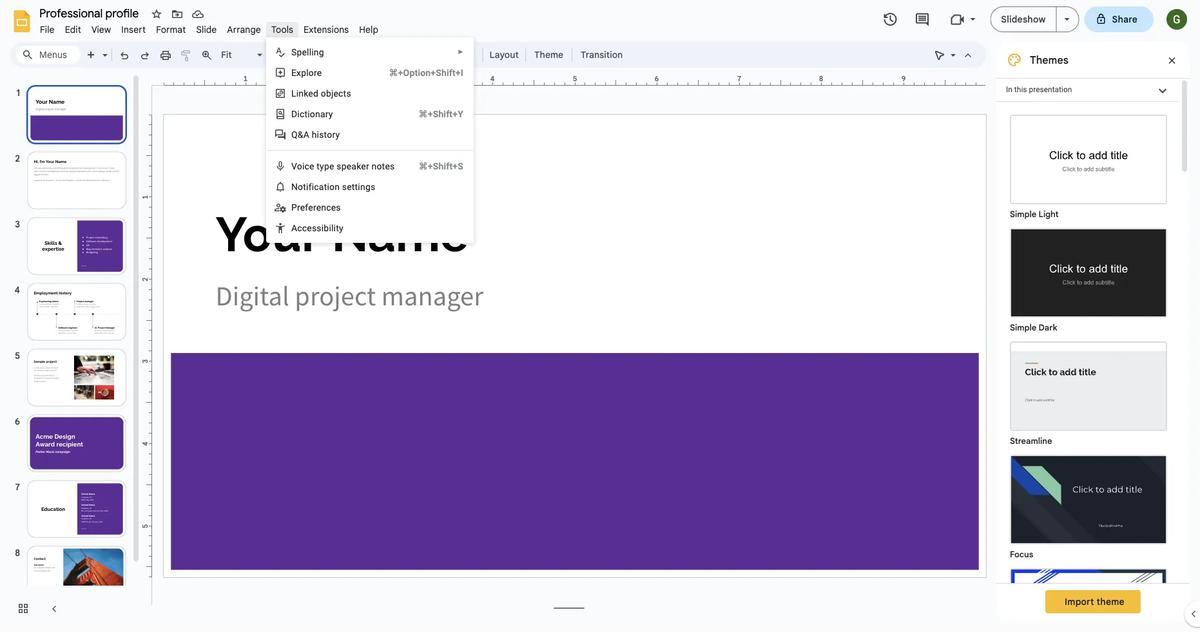Task type: vqa. For each thing, say whether or not it's contained in the screenshot.


Task type: describe. For each thing, give the bounding box(es) containing it.
preferences p element
[[291, 202, 345, 213]]

o
[[298, 182, 303, 192]]

explo r e
[[291, 67, 322, 78]]

light
[[1039, 209, 1059, 220]]

spelling s element
[[291, 47, 328, 57]]

in
[[1007, 85, 1013, 94]]

linked objects l element
[[291, 88, 355, 99]]

slide
[[196, 24, 217, 35]]

layout
[[490, 49, 519, 60]]

main toolbar
[[80, 45, 629, 65]]

edit
[[65, 24, 81, 35]]

layout button
[[486, 45, 523, 64]]

Menus field
[[16, 46, 81, 64]]

import theme
[[1065, 596, 1125, 608]]

focus
[[1010, 550, 1034, 560]]

Focus radio
[[1004, 449, 1174, 562]]

in this presentation
[[1007, 85, 1073, 94]]

⌘+shift+s
[[419, 161, 464, 172]]

arrange
[[227, 24, 261, 35]]

ictionary
[[297, 109, 333, 119]]

view menu item
[[86, 22, 116, 37]]

p
[[291, 202, 297, 213]]

slideshow
[[1002, 14, 1046, 25]]

⌘+shift+s element
[[403, 160, 464, 173]]

transition button
[[575, 45, 629, 64]]

transition
[[581, 49, 623, 60]]

slide menu item
[[191, 22, 222, 37]]

Shift radio
[[1004, 562, 1174, 633]]

r
[[314, 67, 317, 78]]

themes
[[1030, 54, 1069, 66]]

a c cessibility
[[291, 223, 344, 233]]

help
[[359, 24, 379, 35]]

file
[[40, 24, 55, 35]]

share
[[1113, 14, 1138, 25]]

extensions
[[304, 24, 349, 35]]

accessibility c element
[[291, 223, 347, 233]]

option group inside themes section
[[997, 102, 1180, 633]]

live pointer settings image
[[948, 46, 956, 51]]

simple for simple light
[[1010, 209, 1037, 220]]

menu bar inside menu bar "banner"
[[35, 17, 384, 38]]

edit menu item
[[60, 22, 86, 37]]

notes
[[372, 161, 395, 172]]

s
[[291, 47, 297, 57]]

navigation inside themes application
[[0, 73, 142, 633]]

simple for simple dark
[[1010, 323, 1037, 333]]

s pelling
[[291, 47, 324, 57]]

theme button
[[529, 45, 569, 64]]

this
[[1015, 85, 1028, 94]]

Zoom field
[[217, 46, 268, 65]]

import theme button
[[1046, 591, 1141, 614]]

Rename text field
[[35, 5, 146, 21]]

notification settings o element
[[291, 182, 379, 192]]

⌘+shift+y
[[419, 109, 464, 119]]

p references
[[291, 202, 341, 213]]

►
[[458, 48, 464, 56]]

settings
[[342, 182, 376, 192]]

theme
[[535, 49, 564, 60]]

help menu item
[[354, 22, 384, 37]]

file menu item
[[35, 22, 60, 37]]

history
[[312, 129, 340, 140]]

oice
[[297, 161, 314, 172]]

presentation
[[1029, 85, 1073, 94]]

d
[[291, 109, 297, 119]]

c
[[297, 223, 302, 233]]

themes section
[[997, 42, 1190, 633]]

q
[[291, 129, 298, 140]]

insert
[[121, 24, 146, 35]]

⌘+option+shift+i element
[[374, 66, 464, 79]]

tools
[[271, 24, 293, 35]]

pelling
[[297, 47, 324, 57]]

dictionary d element
[[291, 109, 337, 119]]

slideshow button
[[991, 6, 1057, 32]]



Task type: locate. For each thing, give the bounding box(es) containing it.
format menu item
[[151, 22, 191, 37]]

in this presentation tab
[[997, 78, 1180, 102]]

themes application
[[0, 0, 1201, 633]]

q &a history
[[291, 129, 340, 140]]

simple
[[1010, 209, 1037, 220], [1010, 323, 1037, 333]]

Simple Dark radio
[[1004, 222, 1174, 335]]

⌘+shift+y element
[[403, 108, 464, 121]]

navigation
[[0, 73, 142, 633]]

e
[[317, 67, 322, 78]]

n o tification settings
[[291, 182, 376, 192]]

voice type speaker notes v element
[[291, 161, 399, 172]]

cessibility
[[302, 223, 344, 233]]

format
[[156, 24, 186, 35]]

theme
[[1097, 596, 1125, 608]]

streamline
[[1010, 436, 1053, 447]]

menu bar
[[35, 17, 384, 38]]

1 vertical spatial simple
[[1010, 323, 1037, 333]]

dark
[[1039, 323, 1058, 333]]

explo
[[291, 67, 314, 78]]

⌘+option+shift+i
[[389, 67, 464, 78]]

background button
[[417, 45, 480, 64]]

a
[[291, 223, 297, 233]]

arrange menu item
[[222, 22, 266, 37]]

2 simple from the top
[[1010, 323, 1037, 333]]

Star checkbox
[[148, 5, 166, 23]]

option group containing simple light
[[997, 102, 1180, 633]]

presentation options image
[[1065, 18, 1070, 21]]

import
[[1065, 596, 1095, 608]]

view
[[91, 24, 111, 35]]

simple dark
[[1010, 323, 1058, 333]]

insert menu item
[[116, 22, 151, 37]]

Zoom text field
[[219, 46, 255, 64]]

extensions menu item
[[299, 22, 354, 37]]

v
[[291, 161, 297, 172]]

menu bar banner
[[0, 0, 1201, 633]]

menu bar containing file
[[35, 17, 384, 38]]

simple light
[[1010, 209, 1059, 220]]

references
[[297, 202, 341, 213]]

menu
[[266, 37, 474, 633]]

menu inside themes application
[[266, 37, 474, 633]]

q&a history q element
[[291, 129, 344, 140]]

objects
[[321, 88, 351, 99]]

l inked objects
[[291, 88, 351, 99]]

n
[[291, 182, 298, 192]]

1 simple from the top
[[1010, 209, 1037, 220]]

inked
[[296, 88, 319, 99]]

menu containing s
[[266, 37, 474, 633]]

explore r element
[[291, 67, 326, 78]]

tools menu item
[[266, 22, 299, 37]]

Streamline radio
[[1004, 335, 1174, 449]]

shift image
[[1012, 570, 1166, 633]]

mode and view toolbar
[[930, 42, 979, 68]]

simple left dark
[[1010, 323, 1037, 333]]

l
[[291, 88, 296, 99]]

background
[[423, 49, 474, 60]]

type
[[317, 161, 334, 172]]

0 vertical spatial simple
[[1010, 209, 1037, 220]]

v oice type speaker notes
[[291, 161, 395, 172]]

new slide with layout image
[[99, 46, 108, 51]]

simple left light
[[1010, 209, 1037, 220]]

speaker
[[337, 161, 369, 172]]

Simple Light radio
[[1004, 108, 1174, 633]]

&a
[[298, 129, 309, 140]]

share button
[[1085, 6, 1154, 32]]

option group
[[997, 102, 1180, 633]]

d ictionary
[[291, 109, 333, 119]]

tification
[[303, 182, 340, 192]]



